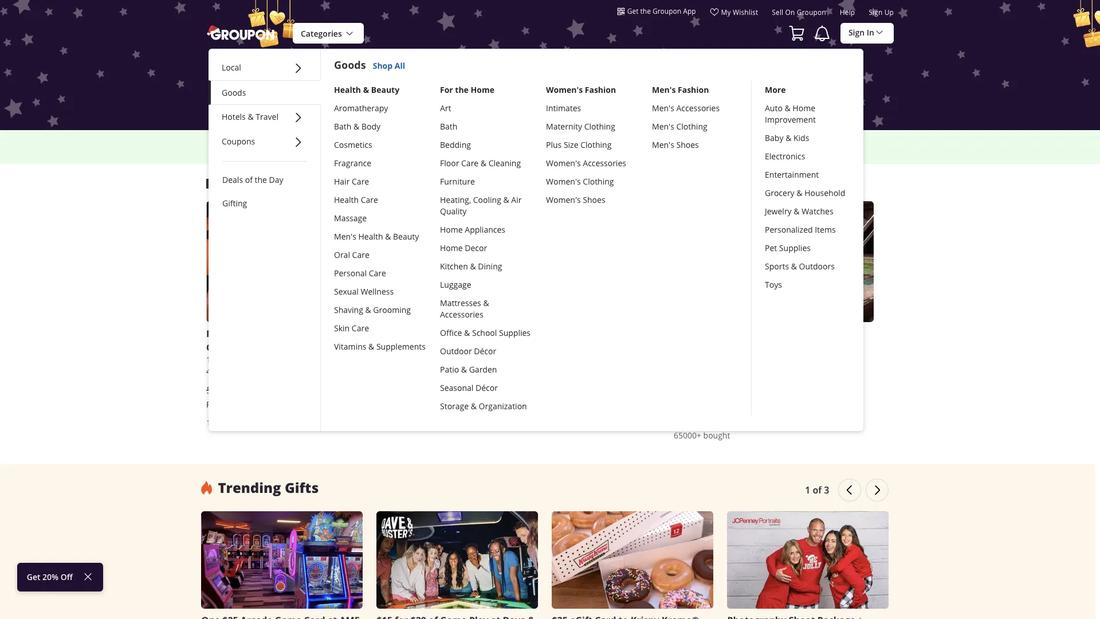 Task type: vqa. For each thing, say whether or not it's contained in the screenshot.
Oral Care
yes



Task type: describe. For each thing, give the bounding box(es) containing it.
accessories for women's accessories
[[583, 157, 627, 168]]

shoe
[[562, 327, 584, 340]]

men's clothing
[[653, 121, 708, 132]]

regal for regal
[[206, 399, 227, 410]]

& inside the prep for thanksgiving! save on home decor, cleaning products, travel, florals & more.
[[795, 148, 800, 157]]

two
[[440, 327, 459, 340]]

shop
[[373, 60, 393, 71]]

get 20% off
[[27, 572, 73, 583]]

home decor link
[[440, 239, 533, 257]]

trending
[[218, 478, 281, 497]]

goods inside button
[[222, 87, 246, 98]]

code
[[735, 400, 753, 411]]

webster
[[236, 354, 268, 365]]

options
[[260, 341, 296, 354]]

men's for men's accessories
[[653, 102, 675, 113]]

and inside escape the stress of city life at king spa and sauna ch... 809 civic center dr., niles 51847 ratings
[[674, 341, 692, 354]]

get for get the groupon app
[[628, 6, 639, 15]]

men's for men's health & beauty
[[334, 231, 357, 242]]

notifications inbox image
[[814, 24, 832, 42]]

plus size clothing link
[[546, 136, 639, 154]]

men's fashion link
[[653, 81, 745, 99]]

spa
[[841, 327, 858, 340]]

men's for men's fashion
[[653, 84, 676, 95]]

2 vertical spatial health
[[359, 231, 383, 242]]

& for jewelry & watches
[[794, 206, 800, 217]]

search groupon
[[527, 93, 588, 104]]

save for more.
[[525, 136, 541, 146]]

seasonal
[[440, 382, 474, 393]]

health & beauty link
[[334, 81, 427, 99]]

outdoor décor
[[440, 346, 497, 356]]

office
[[440, 327, 462, 338]]

care for floor
[[462, 157, 479, 168]]

& for baby & kids
[[786, 132, 792, 143]]

civic
[[690, 354, 707, 365]]

auto & home improvement link
[[765, 99, 851, 129]]

& for shaving & grooming
[[366, 304, 371, 315]]

chicago, il
[[489, 53, 590, 78]]

men's shoes
[[653, 139, 699, 150]]

sign for sign in
[[849, 27, 865, 38]]

travel
[[256, 111, 279, 122]]

shop all
[[373, 60, 405, 71]]

my wishlist link
[[710, 7, 759, 21]]

home inside "link"
[[440, 224, 463, 235]]

gifts
[[285, 478, 319, 497]]

patio
[[440, 364, 459, 375]]

& for mattresses & accessories
[[484, 297, 489, 308]]

hi there, here's what's trending today
[[205, 174, 451, 193]]

& for grocery & household
[[797, 187, 803, 198]]

the for get
[[641, 6, 651, 15]]

promo inside get 10% off activities, beauty, and more. promo
[[320, 148, 346, 157]]

women's shoes
[[546, 194, 606, 205]]

809
[[674, 354, 688, 365]]

more. inside get 10% off activities, beauty, and more. promo
[[366, 136, 386, 146]]

entertainment link
[[765, 165, 851, 184]]

my
[[722, 7, 732, 17]]

get for get 10% off activities, beauty, and more. promo
[[245, 136, 257, 146]]

massage link
[[334, 209, 427, 227]]

sauna
[[694, 341, 722, 354]]

accessories for men's accessories
[[677, 102, 720, 113]]

hotels
[[222, 111, 246, 122]]

on for holidays are here! save on gifts, activities, flowers & more.
[[543, 136, 552, 146]]

bought for 10000+ bought
[[236, 417, 263, 428]]

health for health care
[[334, 194, 359, 205]]

off for 20%
[[61, 572, 73, 583]]

maternity
[[546, 121, 583, 132]]

the for for
[[455, 84, 469, 95]]

Search Groupon search field
[[344, 88, 757, 112]]

plus
[[546, 139, 562, 150]]

sign for sign up
[[869, 7, 883, 17]]

0 horizontal spatial supplies
[[499, 327, 531, 338]]

& inside the 'holidays are here! save on gifts, activities, flowers & more.'
[[635, 136, 640, 146]]

il
[[573, 53, 590, 78]]

home up kitchen
[[440, 242, 463, 253]]

heating, cooling & air quality link
[[440, 191, 533, 221]]

wishlist
[[733, 7, 759, 17]]

furniture link
[[440, 172, 533, 191]]

bath for bath
[[440, 121, 458, 132]]

3
[[825, 484, 830, 496]]

& for health & beauty
[[363, 84, 369, 95]]

mattresses
[[440, 297, 482, 308]]

luggage
[[440, 279, 472, 290]]

& inside heating, cooling & air quality
[[504, 194, 510, 205]]

skin
[[334, 323, 350, 333]]

and inside regal premiere movie ticket and concession options (up... 1471 w webster ave, chicago • 4.8
[[339, 327, 356, 340]]

what's
[[312, 174, 353, 193]]

or...
[[490, 341, 508, 354]]

clothing down maternity clothing link
[[581, 139, 612, 150]]

cosmetics
[[334, 139, 373, 150]]

décor for outdoor décor
[[474, 346, 497, 356]]

supplements
[[377, 341, 426, 352]]

escape
[[674, 327, 705, 340]]

premiere
[[234, 327, 276, 340]]

sell
[[773, 7, 784, 17]]

off for 11% off
[[314, 385, 327, 395]]

luggage link
[[440, 276, 533, 294]]

holidays are here! save on gifts, activities, flowers & more.
[[461, 136, 640, 157]]

products,
[[713, 148, 746, 157]]

intimates link
[[546, 99, 639, 117]]

categories button
[[293, 23, 364, 44]]

skin care
[[334, 323, 369, 333]]

goods link
[[222, 87, 246, 98]]

shaving & grooming link
[[334, 301, 427, 319]]

are
[[492, 136, 504, 146]]

holidays are here! save on gifts, activities, flowers & more. link
[[456, 136, 645, 159]]

men's for men's shoes
[[653, 139, 675, 150]]

10000+ bought
[[206, 417, 263, 428]]

goods button
[[209, 80, 321, 105]]

outdoors
[[800, 261, 835, 272]]

men's shoes link
[[653, 136, 745, 154]]

grocery & household
[[765, 187, 846, 198]]

coupons
[[222, 136, 255, 147]]

heating,
[[440, 194, 471, 205]]

11%
[[298, 385, 312, 395]]

jewelry & watches link
[[765, 202, 851, 221]]

escape the stress of city life at king spa and sauna ch... 809 civic center dr., niles 51847 ratings
[[674, 327, 858, 377]]

get for get 20% off
[[27, 572, 40, 583]]

& for storage & organization
[[471, 401, 477, 411]]

activities,
[[287, 136, 321, 146]]

up
[[885, 7, 894, 17]]

and inside get 10% off activities, beauty, and more. promo
[[351, 136, 364, 146]]

home appliances link
[[440, 221, 533, 239]]

women's for women's accessories
[[546, 157, 581, 168]]

for inside the prep for thanksgiving! save on home decor, cleaning products, travel, florals & more.
[[695, 136, 705, 146]]

dining
[[478, 261, 503, 272]]

skin care link
[[334, 319, 427, 337]]

chicago
[[287, 354, 317, 365]]

Search Groupon search field
[[344, 53, 757, 130]]

wellness
[[361, 286, 394, 297]]

day
[[269, 174, 284, 185]]

groupon for on
[[797, 7, 827, 17]]

categories
[[301, 28, 342, 39]]

plus size clothing
[[546, 139, 612, 150]]

health care link
[[334, 191, 427, 209]]

more. inside the prep for thanksgiving! save on home decor, cleaning products, travel, florals & more.
[[802, 148, 822, 157]]

floor care & cleaning
[[440, 157, 521, 168]]

1471
[[206, 354, 225, 365]]

0 vertical spatial supplies
[[780, 242, 811, 253]]

deals of the day link
[[222, 174, 307, 186]]

home inside auto & home improvement
[[793, 102, 816, 113]]

entertainment
[[765, 169, 819, 180]]

flowers
[[607, 136, 633, 146]]

the left day
[[255, 174, 267, 185]]



Task type: locate. For each thing, give the bounding box(es) containing it.
shoes for women's shoes
[[583, 194, 606, 205]]

$7.79
[[206, 382, 237, 398]]

items
[[815, 224, 836, 235]]

& for sports & outdoors
[[792, 261, 798, 272]]

help link
[[840, 7, 856, 21]]

& left 'air'
[[504, 194, 510, 205]]

on left gifts,
[[543, 136, 552, 146]]

& inside health & beauty link
[[363, 84, 369, 95]]

women's down women's clothing
[[546, 194, 581, 205]]

bought right 10000+
[[236, 417, 263, 428]]

fashion up men's accessories link
[[678, 84, 710, 95]]

accessories inside mattresses & accessories
[[440, 309, 484, 320]]

men's inside 'men's shoes' link
[[653, 139, 675, 150]]

off for 10%
[[275, 136, 286, 146]]

mattresses & accessories link
[[440, 294, 533, 324]]

0 horizontal spatial river
[[461, 354, 480, 365]]

health up massage
[[334, 194, 359, 205]]

women's inside women's shoes link
[[546, 194, 581, 205]]

30%
[[745, 385, 759, 395]]

fashion for women's fashion
[[585, 84, 617, 95]]

& right patio at the bottom of page
[[461, 364, 467, 375]]

gifting link
[[222, 197, 307, 209]]

1 river from the left
[[461, 354, 480, 365]]

women's up intimates
[[546, 84, 583, 95]]

local button
[[209, 56, 321, 80]]

on inside the prep for thanksgiving! save on home decor, cleaning products, travel, florals & more.
[[774, 136, 783, 146]]

& inside 'office & school supplies' link
[[464, 327, 470, 338]]

care inside hair care "link"
[[352, 176, 369, 187]]

baby & kids
[[765, 132, 810, 143]]

women's fashion link
[[546, 81, 639, 99]]

bought for 65000+ bought
[[704, 430, 731, 441]]

1 vertical spatial for
[[623, 327, 636, 340]]

movie
[[278, 327, 306, 340]]

here's
[[269, 174, 308, 193]]

65000+
[[674, 430, 702, 441]]

road,
[[482, 354, 503, 365]]

hotels & travel link
[[222, 111, 279, 122]]

art
[[440, 102, 452, 113]]

save for travel,
[[756, 136, 772, 146]]

women's for women's clothing
[[546, 176, 581, 187]]

1 vertical spatial bought
[[704, 430, 731, 441]]

oral care link
[[334, 246, 427, 264]]

massage
[[334, 212, 367, 223]]

accessories down men's fashion link
[[677, 102, 720, 113]]

save up the travel, at the top
[[756, 136, 772, 146]]

0 vertical spatial sign
[[869, 7, 883, 17]]

2 bath from the left
[[440, 121, 458, 132]]

men's up men's accessories
[[653, 84, 676, 95]]

fashion up the intimates "link"
[[585, 84, 617, 95]]

bath down art
[[440, 121, 458, 132]]

men's fashion
[[653, 84, 710, 95]]

& for office & school supplies
[[464, 327, 470, 338]]

0 vertical spatial beauty
[[371, 84, 400, 95]]

and down bath & body
[[351, 136, 364, 146]]

home decor
[[440, 242, 487, 253]]

& inside bath & body link
[[354, 121, 360, 132]]

0 horizontal spatial off
[[61, 572, 73, 583]]

30% off with code promo
[[716, 385, 785, 411]]

accessories
[[677, 102, 720, 113], [583, 157, 627, 168], [440, 309, 484, 320]]

the inside escape the stress of city life at king spa and sauna ch... 809 civic center dr., niles 51847 ratings
[[708, 327, 723, 340]]

beauty down massage 'link'
[[393, 231, 419, 242]]

0 vertical spatial bought
[[236, 417, 263, 428]]

of right "deals" at the top left
[[245, 174, 253, 185]]

0 vertical spatial for
[[695, 136, 705, 146]]

& inside jewelry & watches link
[[794, 206, 800, 217]]

more. down 'decor,'
[[802, 148, 822, 157]]

& down massage 'link'
[[385, 231, 391, 242]]

more. down bath & body link on the top left
[[366, 136, 386, 146]]

women's for women's fashion
[[546, 84, 583, 95]]

0 vertical spatial health
[[334, 84, 361, 95]]

women's up women's shoes
[[546, 176, 581, 187]]

& down 'home'
[[795, 148, 800, 157]]

beauty up aromatherapy "link"
[[371, 84, 400, 95]]

1 horizontal spatial sign
[[869, 7, 883, 17]]

women's inside women's accessories link
[[546, 157, 581, 168]]

and up vitamins at the bottom of the page
[[339, 327, 356, 340]]

1 vertical spatial sign
[[849, 27, 865, 38]]

& inside 'grocery & household' link
[[797, 187, 803, 198]]

care up personal care
[[352, 249, 370, 260]]

care for health
[[361, 194, 378, 205]]

1 vertical spatial promo
[[755, 400, 785, 411]]

2 off from the left
[[761, 385, 774, 395]]

1 horizontal spatial for
[[695, 136, 705, 146]]

1 vertical spatial accessories
[[583, 157, 627, 168]]

patio & garden
[[440, 364, 497, 375]]

regal inside regal premiere movie ticket and concession options (up... 1471 w webster ave, chicago • 4.8
[[206, 327, 231, 340]]

& left body
[[354, 121, 360, 132]]

1 vertical spatial shoes
[[583, 194, 606, 205]]

the for escape
[[708, 327, 723, 340]]

hotels & travel button
[[209, 105, 321, 130]]

clothing down women's accessories link
[[583, 176, 614, 187]]

1 vertical spatial décor
[[476, 382, 498, 393]]

0 vertical spatial regal
[[206, 327, 231, 340]]

0 horizontal spatial get
[[27, 572, 40, 583]]

& right office
[[464, 327, 470, 338]]

air
[[512, 194, 522, 205]]

2 horizontal spatial groupon
[[797, 7, 827, 17]]

1 horizontal spatial save
[[756, 136, 772, 146]]

& for auto & home improvement
[[785, 102, 791, 113]]

2 horizontal spatial on
[[786, 7, 796, 17]]

care inside oral care link
[[352, 249, 370, 260]]

size
[[564, 139, 579, 150]]

1 horizontal spatial goods
[[334, 58, 366, 72]]

bought right the 65000+
[[704, 430, 731, 441]]

& left dining
[[470, 261, 476, 272]]

groupon inside search box
[[554, 93, 588, 104]]

regal down $7.79
[[206, 399, 227, 410]]

bowling
[[503, 327, 540, 340]]

1 horizontal spatial river
[[505, 354, 524, 365]]

men's for men's clothing
[[653, 121, 675, 132]]

1 vertical spatial supplies
[[499, 327, 531, 338]]

1 bath from the left
[[334, 121, 352, 132]]

sign inside the "sign up" link
[[869, 7, 883, 17]]

on for prep for thanksgiving! save on home decor, cleaning products, travel, florals & more.
[[774, 136, 783, 146]]

care inside 'skin care' link
[[352, 323, 369, 333]]

& inside storage & organization link
[[471, 401, 477, 411]]

& left kids
[[786, 132, 792, 143]]

school
[[472, 327, 497, 338]]

shoes for men's shoes
[[677, 139, 699, 150]]

goods up health & beauty
[[334, 58, 366, 72]]

off right 10%
[[275, 136, 286, 146]]

hair
[[334, 176, 350, 187]]

& right sports
[[792, 261, 798, 272]]

& up aromatherapy
[[363, 84, 369, 95]]

get left app
[[628, 6, 639, 15]]

care down hair care "link"
[[361, 194, 378, 205]]

& inside mattresses & accessories
[[484, 297, 489, 308]]

& up improvement at right top
[[785, 102, 791, 113]]

2 save from the left
[[756, 136, 772, 146]]

sexual wellness link
[[334, 282, 427, 301]]

1 regal from the top
[[206, 327, 231, 340]]

2 horizontal spatial get
[[628, 6, 639, 15]]

coupons link
[[222, 136, 255, 147]]

off inside get 10% off activities, beauty, and more. promo
[[275, 136, 286, 146]]

sign inside button
[[849, 27, 865, 38]]

3111
[[440, 354, 459, 365]]

ticket
[[309, 327, 336, 340]]

0 horizontal spatial save
[[525, 136, 541, 146]]

& inside 'hotels & travel' button
[[248, 111, 254, 122]]

bath
[[334, 121, 352, 132], [440, 121, 458, 132]]

1 horizontal spatial off
[[275, 136, 286, 146]]

& down luggage link at the top of page
[[484, 297, 489, 308]]

& for kitchen & dining
[[470, 261, 476, 272]]

baby
[[765, 132, 784, 143]]

1
[[806, 484, 811, 496]]

1 save from the left
[[525, 136, 541, 146]]

pet supplies link
[[765, 239, 851, 257]]

and left shoe
[[542, 327, 559, 340]]

& left travel
[[248, 111, 254, 122]]

in
[[867, 27, 875, 38]]

of left city on the right
[[756, 327, 765, 340]]

1 vertical spatial off
[[61, 572, 73, 583]]

& right jewelry
[[794, 206, 800, 217]]

1 horizontal spatial fashion
[[678, 84, 710, 95]]

accessories down the mattresses
[[440, 309, 484, 320]]

accessories down plus size clothing link
[[583, 157, 627, 168]]

shoes inside 'men's shoes' link
[[677, 139, 699, 150]]

1 of 3
[[806, 484, 830, 496]]

clothing up prep
[[677, 121, 708, 132]]

on right sell in the top of the page
[[786, 7, 796, 17]]

toys
[[765, 279, 783, 290]]

1 horizontal spatial more.
[[540, 148, 561, 157]]

3 women's from the top
[[546, 176, 581, 187]]

life
[[788, 327, 805, 340]]

get inside get 10% off activities, beauty, and more. promo
[[245, 136, 257, 146]]

men's up oral
[[334, 231, 357, 242]]

0 horizontal spatial for
[[623, 327, 636, 340]]

2 river from the left
[[505, 354, 524, 365]]

of up or...
[[491, 327, 501, 340]]

clothing for women's clothing
[[583, 176, 614, 187]]

& down sexual wellness on the top of the page
[[366, 304, 371, 315]]

1 horizontal spatial bought
[[704, 430, 731, 441]]

men's inside men's accessories link
[[653, 102, 675, 113]]

promo down 30%
[[755, 400, 785, 411]]

get left 20%
[[27, 572, 40, 583]]

0 horizontal spatial bought
[[236, 417, 263, 428]]

& right flowers
[[635, 136, 640, 146]]

women's clothing
[[546, 176, 614, 187]]

women's inside women's fashion link
[[546, 84, 583, 95]]

regal up concession
[[206, 327, 231, 340]]

groupon image
[[206, 24, 277, 40]]

supplies up sports & outdoors
[[780, 242, 811, 253]]

care right skin
[[352, 323, 369, 333]]

baby & kids link
[[765, 129, 851, 147]]

2 fashion from the left
[[678, 84, 710, 95]]

fragrance
[[334, 157, 372, 168]]

for inside two hours of bowling and shoe rentals for two, four, or... 3111 river road, river grove
[[623, 327, 636, 340]]

0 horizontal spatial shoes
[[583, 194, 606, 205]]

promo down the beauty,
[[320, 148, 346, 157]]

shoes down "men's clothing"
[[677, 139, 699, 150]]

kitchen
[[440, 261, 468, 272]]

of right the 1
[[813, 484, 822, 496]]

river down or...
[[505, 354, 524, 365]]

& inside floor care & cleaning link
[[481, 157, 487, 168]]

men's up "men's clothing"
[[653, 102, 675, 113]]

& inside vitamins & supplements link
[[369, 341, 375, 352]]

bath for bath & body
[[334, 121, 352, 132]]

women's inside women's clothing link
[[546, 176, 581, 187]]

men's left prep
[[653, 139, 675, 150]]

sign left up
[[869, 7, 883, 17]]

1 off from the left
[[314, 385, 327, 395]]

gifts,
[[553, 136, 570, 146]]

of inside categories element
[[245, 174, 253, 185]]

2 horizontal spatial accessories
[[677, 102, 720, 113]]

care for skin
[[352, 323, 369, 333]]

1 horizontal spatial groupon
[[653, 6, 682, 15]]

furniture
[[440, 176, 475, 187]]

deals
[[222, 174, 243, 185]]

1 horizontal spatial promo
[[755, 400, 785, 411]]

0 vertical spatial off
[[275, 136, 286, 146]]

care right floor
[[462, 157, 479, 168]]

1 horizontal spatial supplies
[[780, 242, 811, 253]]

regal for regal premiere movie ticket and concession options (up... 1471 w webster ave, chicago • 4.8
[[206, 327, 231, 340]]

for right rentals
[[623, 327, 636, 340]]

thanksgiving!
[[707, 136, 754, 146]]

and inside two hours of bowling and shoe rentals for two, four, or... 3111 river road, river grove
[[542, 327, 559, 340]]

2 women's from the top
[[546, 157, 581, 168]]

off right 30%
[[761, 385, 774, 395]]

get the groupon app
[[628, 6, 696, 15]]

for down men's clothing link
[[695, 136, 705, 146]]

& for hotels & travel
[[248, 111, 254, 122]]

maternity clothing
[[546, 121, 616, 132]]

0 horizontal spatial more.
[[366, 136, 386, 146]]

of inside escape the stress of city life at king spa and sauna ch... 809 civic center dr., niles 51847 ratings
[[756, 327, 765, 340]]

storage & organization
[[440, 401, 527, 411]]

décor for seasonal décor
[[476, 382, 498, 393]]

off for 30% off with code promo
[[761, 385, 774, 395]]

2 regal from the top
[[206, 399, 227, 410]]

more. inside the 'holidays are here! save on gifts, activities, flowers & more.'
[[540, 148, 561, 157]]

men's up men's shoes
[[653, 121, 675, 132]]

0 vertical spatial get
[[628, 6, 639, 15]]

garden
[[469, 364, 497, 375]]

& inside patio & garden 'link'
[[461, 364, 467, 375]]

•
[[319, 354, 322, 365]]

1 women's from the top
[[546, 84, 583, 95]]

0 horizontal spatial off
[[314, 385, 327, 395]]

0 horizontal spatial bath
[[334, 121, 352, 132]]

care down oral care link
[[369, 268, 386, 278]]

care inside floor care & cleaning link
[[462, 157, 479, 168]]

care for personal
[[369, 268, 386, 278]]

four,
[[464, 341, 488, 354]]

20%
[[42, 572, 59, 583]]

on inside the 'holidays are here! save on gifts, activities, flowers & more.'
[[543, 136, 552, 146]]

1 vertical spatial beauty
[[393, 231, 419, 242]]

home down quality
[[440, 224, 463, 235]]

men's inside men's fashion link
[[653, 84, 676, 95]]

groupon inside button
[[653, 6, 682, 15]]

rentals
[[586, 327, 621, 340]]

0 horizontal spatial accessories
[[440, 309, 484, 320]]

& inside men's health & beauty link
[[385, 231, 391, 242]]

categories element
[[209, 49, 864, 431]]

get left 10%
[[245, 136, 257, 146]]

& down 'skin care' link
[[369, 341, 375, 352]]

on inside sell on groupon link
[[786, 7, 796, 17]]

1 vertical spatial health
[[334, 194, 359, 205]]

maternity clothing link
[[546, 117, 639, 136]]

get
[[628, 6, 639, 15], [245, 136, 257, 146], [27, 572, 40, 583]]

off right 11%
[[314, 385, 327, 395]]

floor care & cleaning link
[[440, 154, 533, 172]]

get inside button
[[628, 6, 639, 15]]

care inside personal care link
[[369, 268, 386, 278]]

goods up hotels
[[222, 87, 246, 98]]

& down bedding link
[[481, 157, 487, 168]]

bath up the beauty,
[[334, 121, 352, 132]]

0 horizontal spatial on
[[543, 136, 552, 146]]

gifting
[[222, 198, 247, 209]]

get the groupon app button
[[617, 6, 696, 16]]

2 vertical spatial accessories
[[440, 309, 484, 320]]

clothing for maternity clothing
[[585, 121, 616, 132]]

care right the hair
[[352, 176, 369, 187]]

care for oral
[[352, 249, 370, 260]]

the inside button
[[641, 6, 651, 15]]

save right here!
[[525, 136, 541, 146]]

1 fashion from the left
[[585, 84, 617, 95]]

shoes down women's clothing link
[[583, 194, 606, 205]]

2 vertical spatial get
[[27, 572, 40, 583]]

organization
[[479, 401, 527, 411]]

sell on groupon
[[773, 7, 827, 17]]

sign left in
[[849, 27, 865, 38]]

care inside health care link
[[361, 194, 378, 205]]

shoes inside women's shoes link
[[583, 194, 606, 205]]

and up 809
[[674, 341, 692, 354]]

1 horizontal spatial off
[[761, 385, 774, 395]]

& up jewelry & watches
[[797, 187, 803, 198]]

of inside two hours of bowling and shoe rentals for two, four, or... 3111 river road, river grove
[[491, 327, 501, 340]]

supplies up or...
[[499, 327, 531, 338]]

health down massage 'link'
[[359, 231, 383, 242]]

& inside auto & home improvement
[[785, 102, 791, 113]]

4 women's from the top
[[546, 194, 581, 205]]

cleaning
[[489, 157, 521, 168]]

health up aromatherapy
[[334, 84, 361, 95]]

shop all link
[[366, 60, 405, 71]]

center
[[709, 354, 734, 365]]

& inside sports & outdoors link
[[792, 261, 798, 272]]

groupon for the
[[653, 6, 682, 15]]

0 horizontal spatial sign
[[849, 27, 865, 38]]

0 vertical spatial goods
[[334, 58, 366, 72]]

2 horizontal spatial more.
[[802, 148, 822, 157]]

on up florals
[[774, 136, 783, 146]]

women's down size
[[546, 157, 581, 168]]

my wishlist
[[722, 7, 759, 17]]

health for health & beauty
[[334, 84, 361, 95]]

& inside shaving & grooming link
[[366, 304, 371, 315]]

more. down gifts,
[[540, 148, 561, 157]]

women's for women's shoes
[[546, 194, 581, 205]]

women's accessories link
[[546, 154, 639, 172]]

0 vertical spatial shoes
[[677, 139, 699, 150]]

niles
[[752, 354, 770, 365]]

bath link
[[440, 117, 533, 136]]

on
[[786, 7, 796, 17], [543, 136, 552, 146], [774, 136, 783, 146]]

clothing for men's clothing
[[677, 121, 708, 132]]

0 horizontal spatial groupon
[[554, 93, 588, 104]]

0 horizontal spatial goods
[[222, 87, 246, 98]]

0 vertical spatial promo
[[320, 148, 346, 157]]

home up art link
[[471, 84, 495, 95]]

the up sauna
[[708, 327, 723, 340]]

the right for
[[455, 84, 469, 95]]

1 horizontal spatial accessories
[[583, 157, 627, 168]]

0 horizontal spatial fashion
[[585, 84, 617, 95]]

women's accessories
[[546, 157, 627, 168]]

fashion for men's fashion
[[678, 84, 710, 95]]

men's inside men's health & beauty link
[[334, 231, 357, 242]]

promo inside 30% off with code promo
[[755, 400, 785, 411]]

sign in button
[[841, 22, 894, 44]]

1 vertical spatial regal
[[206, 399, 227, 410]]

& for patio & garden
[[461, 364, 467, 375]]

goods
[[334, 58, 366, 72], [222, 87, 246, 98]]

storage
[[440, 401, 469, 411]]

shaving & grooming
[[334, 304, 411, 315]]

& for bath & body
[[354, 121, 360, 132]]

1 horizontal spatial on
[[774, 136, 783, 146]]

off right 20%
[[61, 572, 73, 583]]

1 vertical spatial goods
[[222, 87, 246, 98]]

& inside baby & kids link
[[786, 132, 792, 143]]

& down seasonal décor
[[471, 401, 477, 411]]

0 vertical spatial accessories
[[677, 102, 720, 113]]

0 horizontal spatial promo
[[320, 148, 346, 157]]

1 horizontal spatial bath
[[440, 121, 458, 132]]

men's inside men's clothing link
[[653, 121, 675, 132]]

& for vitamins & supplements
[[369, 341, 375, 352]]

care
[[462, 157, 479, 168], [352, 176, 369, 187], [361, 194, 378, 205], [352, 249, 370, 260], [369, 268, 386, 278], [352, 323, 369, 333]]

save inside the 'holidays are here! save on gifts, activities, flowers & more.'
[[525, 136, 541, 146]]

care for hair
[[352, 176, 369, 187]]

0 vertical spatial décor
[[474, 346, 497, 356]]

home up improvement at right top
[[793, 102, 816, 113]]

improvement
[[765, 114, 816, 125]]

vitamins
[[334, 341, 367, 352]]

clothing up activities,
[[585, 121, 616, 132]]

ave,
[[270, 354, 285, 365]]

the left app
[[641, 6, 651, 15]]

$103.52
[[440, 382, 485, 398]]

river down four,
[[461, 354, 480, 365]]

groupon
[[653, 6, 682, 15], [797, 7, 827, 17], [554, 93, 588, 104]]

1 horizontal spatial get
[[245, 136, 257, 146]]

& inside kitchen & dining link
[[470, 261, 476, 272]]

save inside the prep for thanksgiving! save on home decor, cleaning products, travel, florals & more.
[[756, 136, 772, 146]]

off inside 30% off with code promo
[[761, 385, 774, 395]]

1 vertical spatial get
[[245, 136, 257, 146]]

1 horizontal spatial shoes
[[677, 139, 699, 150]]

grove
[[526, 354, 548, 365]]



